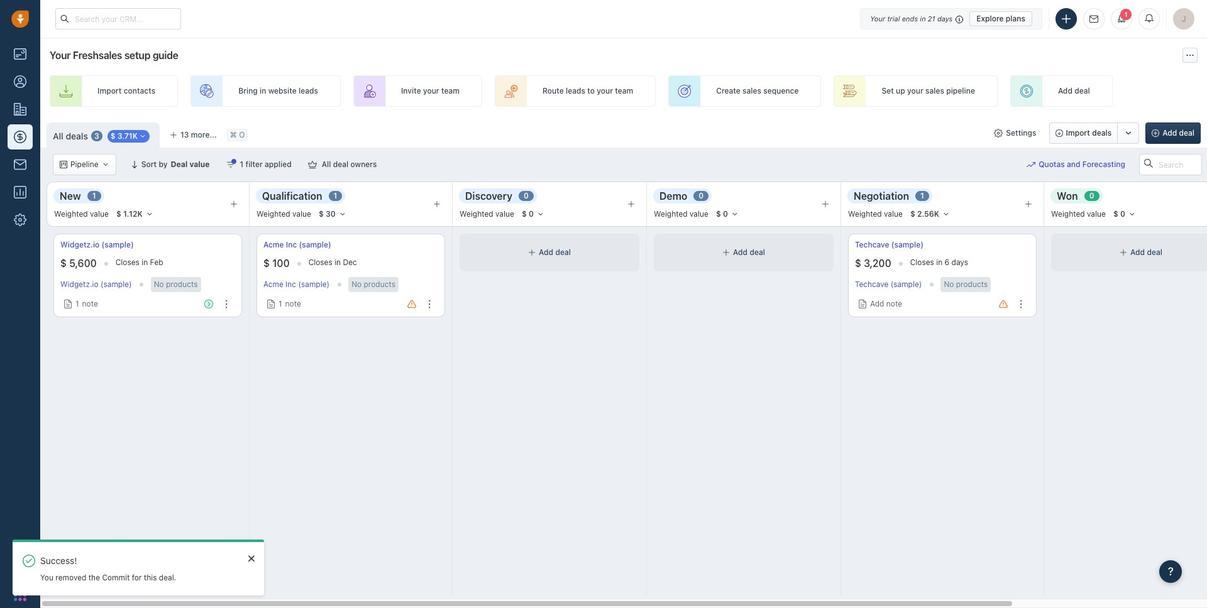 Task type: vqa. For each thing, say whether or not it's contained in the screenshot.
Acme Inc (sample)
yes



Task type: describe. For each thing, give the bounding box(es) containing it.
container_wx8msf4aqz5i3rn1 image inside the all deal owners button
[[308, 160, 317, 169]]

deal inside add deal link
[[1075, 86, 1091, 96]]

no for $ 100
[[352, 280, 362, 289]]

weighted for new
[[54, 210, 88, 219]]

invite your team link
[[353, 75, 482, 107]]

for
[[132, 574, 142, 583]]

phone element
[[8, 555, 33, 580]]

note inside button
[[887, 299, 903, 309]]

you removed the commit for this deal.
[[40, 574, 176, 583]]

commit
[[102, 574, 130, 583]]

add note
[[871, 299, 903, 309]]

⌘
[[230, 130, 237, 140]]

pipeline
[[947, 86, 976, 96]]

new
[[60, 190, 81, 202]]

your trial ends in 21 days
[[871, 14, 953, 22]]

plans
[[1006, 14, 1026, 23]]

closes in feb
[[116, 258, 163, 267]]

13 more...
[[181, 130, 217, 140]]

$ 0 button for discovery
[[516, 208, 550, 221]]

route leads to your team link
[[495, 75, 656, 107]]

value for qualification
[[293, 210, 311, 219]]

set up your sales pipeline link
[[834, 75, 998, 107]]

guide
[[153, 50, 178, 61]]

weighted value for demo
[[654, 210, 709, 219]]

value for demo
[[690, 210, 709, 219]]

removed
[[56, 574, 86, 583]]

1 widgetz.io (sample) link from the top
[[60, 240, 134, 250]]

2 acme inc (sample) link from the top
[[264, 280, 330, 290]]

products for $ 3,200
[[957, 280, 988, 289]]

(sample) up add note
[[891, 280, 922, 290]]

all deals link
[[53, 130, 88, 143]]

container_wx8msf4aqz5i3rn1 image inside 'pipeline' 'popup button'
[[102, 161, 109, 169]]

2 techcave (sample) link from the top
[[856, 280, 922, 290]]

import deals group
[[1050, 123, 1140, 144]]

add deal inside add deal link
[[1059, 86, 1091, 96]]

weighted for demo
[[654, 210, 688, 219]]

$ inside popup button
[[111, 132, 116, 141]]

add deal inside add deal button
[[1163, 128, 1195, 138]]

$ 3.71k
[[111, 132, 138, 141]]

1 techcave (sample) from the top
[[856, 240, 924, 250]]

container_wx8msf4aqz5i3rn1 image inside 1 filter applied button
[[226, 160, 235, 169]]

note for $ 100
[[285, 299, 301, 309]]

closes in dec
[[309, 258, 357, 267]]

set
[[882, 86, 894, 96]]

(sample) up closes in feb
[[102, 240, 134, 250]]

1 acme inc (sample) link from the top
[[264, 240, 331, 250]]

pipeline
[[70, 160, 99, 169]]

container_wx8msf4aqz5i3rn1 image for add deal
[[1120, 249, 1128, 257]]

weighted for qualification
[[257, 210, 290, 219]]

import deals button
[[1050, 123, 1119, 144]]

sort by deal value
[[141, 160, 210, 169]]

1 team from the left
[[442, 86, 460, 96]]

$ 30 button
[[313, 208, 352, 221]]

1 note for $ 100
[[279, 299, 301, 309]]

$ 3.71k button
[[104, 129, 154, 144]]

demo
[[660, 190, 688, 202]]

in for qualification
[[335, 258, 341, 267]]

3.71k
[[118, 132, 138, 141]]

trial
[[888, 14, 901, 22]]

all deal owners
[[322, 160, 377, 169]]

explore plans
[[977, 14, 1026, 23]]

o
[[239, 130, 245, 140]]

discovery
[[466, 190, 513, 202]]

import deals
[[1067, 128, 1112, 138]]

note for $ 5,600
[[82, 299, 98, 309]]

2 acme from the top
[[264, 280, 284, 290]]

(sample) down closes in feb
[[101, 280, 132, 290]]

1 widgetz.io from the top
[[60, 240, 100, 250]]

forecasting
[[1083, 160, 1126, 169]]

invite
[[401, 86, 421, 96]]

import contacts
[[98, 86, 155, 96]]

weighted value for new
[[54, 210, 109, 219]]

your for your trial ends in 21 days
[[871, 14, 886, 22]]

closes in 6 days
[[911, 258, 969, 267]]

deal inside add deal button
[[1180, 128, 1195, 138]]

30
[[326, 209, 336, 219]]

container_wx8msf4aqz5i3rn1 image inside $ 3.71k button
[[139, 133, 147, 140]]

21
[[928, 14, 936, 22]]

$ 100
[[264, 258, 290, 269]]

13 more... button
[[163, 126, 224, 144]]

and
[[1067, 160, 1081, 169]]

applied
[[265, 160, 292, 169]]

weighted value for won
[[1052, 210, 1106, 219]]

1 vertical spatial days
[[952, 258, 969, 267]]

weighted value for negotiation
[[849, 210, 903, 219]]

1 acme inc (sample) from the top
[[264, 240, 331, 250]]

freshworks switcher image
[[14, 589, 26, 602]]

$ inside button
[[911, 209, 916, 219]]

closes for 3,200
[[911, 258, 935, 267]]

deals for all
[[66, 131, 88, 141]]

quotas and forecasting
[[1039, 160, 1126, 169]]

3,200
[[864, 258, 892, 269]]

container_wx8msf4aqz5i3rn1 image for pipeline
[[60, 161, 67, 169]]

feb
[[150, 258, 163, 267]]

deal.
[[159, 574, 176, 583]]

2.56k
[[918, 209, 940, 219]]

negotiation
[[854, 190, 910, 202]]

no for $ 3,200
[[944, 280, 955, 289]]

create
[[717, 86, 741, 96]]

pipeline button
[[53, 154, 116, 176]]

closes for 100
[[309, 258, 333, 267]]

quotas
[[1039, 160, 1065, 169]]

6
[[945, 258, 950, 267]]

your for your freshsales setup guide
[[50, 50, 71, 61]]

2 inc from the top
[[286, 280, 296, 290]]

dec
[[343, 258, 357, 267]]

in for new
[[142, 258, 148, 267]]

1 link
[[1112, 8, 1133, 30]]

add note button
[[856, 296, 906, 313]]

ends
[[902, 14, 919, 22]]

2 widgetz.io from the top
[[60, 280, 98, 290]]

2 widgetz.io (sample) link from the top
[[60, 280, 132, 290]]

explore
[[977, 14, 1004, 23]]

value for won
[[1088, 210, 1106, 219]]

setup
[[124, 50, 150, 61]]

you
[[40, 574, 53, 583]]

value for new
[[90, 210, 109, 219]]

bring in website leads
[[239, 86, 318, 96]]

value for negotiation
[[885, 210, 903, 219]]

all for deals
[[53, 131, 63, 141]]

$ 2.56k
[[911, 209, 940, 219]]

$ 3,200
[[856, 258, 892, 269]]

$ 0 for demo
[[716, 209, 728, 219]]

container_wx8msf4aqz5i3rn1 image inside settings popup button
[[995, 129, 1004, 138]]

1 filter applied
[[240, 160, 292, 169]]

weighted value for qualification
[[257, 210, 311, 219]]

quotas and forecasting link
[[1027, 154, 1139, 176]]

$ 0 for discovery
[[522, 209, 534, 219]]



Task type: locate. For each thing, give the bounding box(es) containing it.
inc up 100
[[286, 240, 297, 250]]

owners
[[351, 160, 377, 169]]

import inside import deals button
[[1067, 128, 1091, 138]]

1 vertical spatial techcave (sample) link
[[856, 280, 922, 290]]

add deal button
[[1146, 123, 1201, 144]]

weighted value for discovery
[[460, 210, 514, 219]]

2 horizontal spatial no products
[[944, 280, 988, 289]]

2 no products from the left
[[352, 280, 396, 289]]

no down dec
[[352, 280, 362, 289]]

0 horizontal spatial deals
[[66, 131, 88, 141]]

no products down 6
[[944, 280, 988, 289]]

no products down "feb"
[[154, 280, 198, 289]]

team
[[442, 86, 460, 96], [615, 86, 634, 96]]

1 vertical spatial widgetz.io (sample) link
[[60, 280, 132, 290]]

team right invite
[[442, 86, 460, 96]]

deal inside the all deal owners button
[[333, 160, 349, 169]]

2 horizontal spatial your
[[908, 86, 924, 96]]

all left owners
[[322, 160, 331, 169]]

value for discovery
[[496, 210, 514, 219]]

all deal owners button
[[300, 154, 385, 176]]

$ 0 button for demo
[[711, 208, 745, 221]]

techcave (sample)
[[856, 240, 924, 250], [856, 280, 922, 290]]

0 vertical spatial acme
[[264, 240, 284, 250]]

2 horizontal spatial note
[[887, 299, 903, 309]]

2 widgetz.io (sample) from the top
[[60, 280, 132, 290]]

4 weighted value from the left
[[654, 210, 709, 219]]

2 horizontal spatial closes
[[911, 258, 935, 267]]

all left the 3
[[53, 131, 63, 141]]

0 horizontal spatial all
[[53, 131, 63, 141]]

closes for 5,600
[[116, 258, 140, 267]]

1 horizontal spatial no products
[[352, 280, 396, 289]]

import for import contacts
[[98, 86, 122, 96]]

acme up $ 100
[[264, 240, 284, 250]]

no down 6
[[944, 280, 955, 289]]

1 note from the left
[[82, 299, 98, 309]]

0 vertical spatial acme inc (sample)
[[264, 240, 331, 250]]

1 $ 0 button from the left
[[516, 208, 550, 221]]

1 vertical spatial widgetz.io
[[60, 280, 98, 290]]

(sample) down $ 2.56k at top right
[[892, 240, 924, 250]]

1 your from the left
[[423, 86, 440, 96]]

in left dec
[[335, 258, 341, 267]]

in for negotiation
[[937, 258, 943, 267]]

0 horizontal spatial $ 0 button
[[516, 208, 550, 221]]

5,600
[[69, 258, 97, 269]]

deals inside button
[[1093, 128, 1112, 138]]

weighted value down qualification at left
[[257, 210, 311, 219]]

create sales sequence link
[[669, 75, 822, 107]]

widgetz.io (sample) link up 5,600
[[60, 240, 134, 250]]

widgetz.io (sample)
[[60, 240, 134, 250], [60, 280, 132, 290]]

2 acme inc (sample) from the top
[[264, 280, 330, 290]]

all for deal
[[322, 160, 331, 169]]

0 vertical spatial import
[[98, 86, 122, 96]]

techcave (sample) link up add note
[[856, 280, 922, 290]]

1 horizontal spatial closes
[[309, 258, 333, 267]]

1 horizontal spatial sales
[[926, 86, 945, 96]]

6 weighted from the left
[[1052, 210, 1086, 219]]

1 horizontal spatial $ 0
[[716, 209, 728, 219]]

2 $ 0 from the left
[[716, 209, 728, 219]]

0 vertical spatial techcave
[[856, 240, 890, 250]]

2 horizontal spatial $ 0 button
[[1108, 208, 1142, 221]]

no products down dec
[[352, 280, 396, 289]]

products for $ 100
[[364, 280, 396, 289]]

in
[[921, 14, 926, 22], [260, 86, 266, 96], [142, 258, 148, 267], [335, 258, 341, 267], [937, 258, 943, 267]]

products for $ 5,600
[[166, 280, 198, 289]]

2 closes from the left
[[309, 258, 333, 267]]

0 vertical spatial days
[[938, 14, 953, 22]]

$ 2.56k button
[[905, 208, 956, 221]]

acme inc (sample) down 100
[[264, 280, 330, 290]]

1 products from the left
[[166, 280, 198, 289]]

1 note down 5,600
[[75, 299, 98, 309]]

in left 6
[[937, 258, 943, 267]]

container_wx8msf4aqz5i3rn1 image for quotas and forecasting
[[1027, 160, 1036, 169]]

weighted down won
[[1052, 210, 1086, 219]]

1 horizontal spatial your
[[597, 86, 613, 96]]

2 no from the left
[[352, 280, 362, 289]]

1 horizontal spatial leads
[[566, 86, 586, 96]]

settings button
[[988, 123, 1043, 144]]

3 no from the left
[[944, 280, 955, 289]]

1.12k
[[123, 209, 143, 219]]

won
[[1057, 190, 1079, 202]]

import for import deals
[[1067, 128, 1091, 138]]

0 horizontal spatial note
[[82, 299, 98, 309]]

$ 1.12k button
[[111, 208, 159, 221]]

1 sales from the left
[[743, 86, 762, 96]]

$
[[111, 132, 116, 141], [116, 209, 121, 219], [319, 209, 324, 219], [522, 209, 527, 219], [716, 209, 721, 219], [911, 209, 916, 219], [1114, 209, 1119, 219], [60, 258, 67, 269], [264, 258, 270, 269], [856, 258, 862, 269]]

2 team from the left
[[615, 86, 634, 96]]

sort
[[141, 160, 157, 169]]

import contacts link
[[50, 75, 178, 107]]

0 horizontal spatial import
[[98, 86, 122, 96]]

techcave (sample) up add note
[[856, 280, 922, 290]]

1 no from the left
[[154, 280, 164, 289]]

deals for import
[[1093, 128, 1112, 138]]

2 sales from the left
[[926, 86, 945, 96]]

Search your CRM... text field
[[55, 8, 181, 30]]

1 vertical spatial your
[[50, 50, 71, 61]]

3 weighted from the left
[[460, 210, 494, 219]]

1 closes from the left
[[116, 258, 140, 267]]

4 weighted from the left
[[654, 210, 688, 219]]

container_wx8msf4aqz5i3rn1 image inside add note button
[[859, 300, 867, 309]]

0 horizontal spatial no products
[[154, 280, 198, 289]]

3 closes from the left
[[911, 258, 935, 267]]

1 horizontal spatial note
[[285, 299, 301, 309]]

contacts
[[124, 86, 155, 96]]

1 weighted value from the left
[[54, 210, 109, 219]]

1 acme from the top
[[264, 240, 284, 250]]

the
[[89, 574, 100, 583]]

1 horizontal spatial products
[[364, 280, 396, 289]]

(sample) down 'closes in dec' at the left of page
[[298, 280, 330, 290]]

1 vertical spatial all
[[322, 160, 331, 169]]

deals left the 3
[[66, 131, 88, 141]]

0 vertical spatial techcave (sample) link
[[856, 240, 924, 250]]

1 horizontal spatial import
[[1067, 128, 1091, 138]]

3 $ 0 from the left
[[1114, 209, 1126, 219]]

route leads to your team
[[543, 86, 634, 96]]

0 vertical spatial widgetz.io
[[60, 240, 100, 250]]

0 horizontal spatial leads
[[299, 86, 318, 96]]

no
[[154, 280, 164, 289], [352, 280, 362, 289], [944, 280, 955, 289]]

in left 21
[[921, 14, 926, 22]]

1 1 note from the left
[[75, 299, 98, 309]]

this
[[144, 574, 157, 583]]

1 note
[[75, 299, 98, 309], [279, 299, 301, 309]]

1 note down 100
[[279, 299, 301, 309]]

1 filter applied button
[[218, 154, 300, 176]]

closes left 6
[[911, 258, 935, 267]]

1 horizontal spatial 1 note
[[279, 299, 301, 309]]

import left contacts on the top left
[[98, 86, 122, 96]]

widgetz.io
[[60, 240, 100, 250], [60, 280, 98, 290]]

0 horizontal spatial sales
[[743, 86, 762, 96]]

0
[[524, 192, 529, 201], [699, 192, 704, 201], [1090, 192, 1095, 201], [529, 209, 534, 219], [723, 209, 728, 219], [1121, 209, 1126, 219]]

weighted for won
[[1052, 210, 1086, 219]]

inc down 100
[[286, 280, 296, 290]]

widgetz.io up $ 5,600
[[60, 240, 100, 250]]

0 horizontal spatial 1 note
[[75, 299, 98, 309]]

import up the quotas and forecasting
[[1067, 128, 1091, 138]]

bring in website leads link
[[191, 75, 341, 107]]

container_wx8msf4aqz5i3rn1 image inside quotas and forecasting 'link'
[[1027, 160, 1036, 169]]

13
[[181, 130, 189, 140]]

closes left "feb"
[[116, 258, 140, 267]]

bring
[[239, 86, 258, 96]]

your left trial
[[871, 14, 886, 22]]

note
[[82, 299, 98, 309], [285, 299, 301, 309], [887, 299, 903, 309]]

settings
[[1007, 128, 1037, 138]]

leads
[[299, 86, 318, 96], [566, 86, 586, 96]]

deals
[[1093, 128, 1112, 138], [66, 131, 88, 141]]

your right the to
[[597, 86, 613, 96]]

no products for $ 3,200
[[944, 280, 988, 289]]

sales
[[743, 86, 762, 96], [926, 86, 945, 96]]

add
[[1059, 86, 1073, 96], [1163, 128, 1178, 138], [539, 248, 554, 258], [734, 248, 748, 258], [1131, 248, 1146, 258], [871, 299, 885, 309]]

no products for $ 100
[[352, 280, 396, 289]]

3 your from the left
[[908, 86, 924, 96]]

acme down $ 100
[[264, 280, 284, 290]]

2 techcave (sample) from the top
[[856, 280, 922, 290]]

6 weighted value from the left
[[1052, 210, 1106, 219]]

2 your from the left
[[597, 86, 613, 96]]

0 horizontal spatial products
[[166, 280, 198, 289]]

(sample) up 'closes in dec' at the left of page
[[299, 240, 331, 250]]

import
[[98, 86, 122, 96], [1067, 128, 1091, 138]]

by
[[159, 160, 168, 169]]

1 inside button
[[240, 160, 244, 169]]

3 products from the left
[[957, 280, 988, 289]]

0 horizontal spatial your
[[50, 50, 71, 61]]

2 horizontal spatial products
[[957, 280, 988, 289]]

1 horizontal spatial your
[[871, 14, 886, 22]]

2 products from the left
[[364, 280, 396, 289]]

your
[[423, 86, 440, 96], [597, 86, 613, 96], [908, 86, 924, 96]]

widgetz.io down $ 5,600
[[60, 280, 98, 290]]

create sales sequence
[[717, 86, 799, 96]]

1 vertical spatial techcave (sample)
[[856, 280, 922, 290]]

sales inside 'link'
[[926, 86, 945, 96]]

no products for $ 5,600
[[154, 280, 198, 289]]

weighted down the negotiation
[[849, 210, 882, 219]]

2 weighted from the left
[[257, 210, 290, 219]]

2 leads from the left
[[566, 86, 586, 96]]

1 vertical spatial techcave
[[856, 280, 889, 290]]

3 weighted value from the left
[[460, 210, 514, 219]]

$ 0
[[522, 209, 534, 219], [716, 209, 728, 219], [1114, 209, 1126, 219]]

1 vertical spatial widgetz.io (sample)
[[60, 280, 132, 290]]

weighted value down the negotiation
[[849, 210, 903, 219]]

sales right create
[[743, 86, 762, 96]]

0 horizontal spatial closes
[[116, 258, 140, 267]]

1 techcave (sample) link from the top
[[856, 240, 924, 250]]

1 horizontal spatial team
[[615, 86, 634, 96]]

weighted down discovery
[[460, 210, 494, 219]]

add deal link
[[1011, 75, 1113, 107]]

no for $ 5,600
[[154, 280, 164, 289]]

1 leads from the left
[[299, 86, 318, 96]]

1 vertical spatial acme inc (sample)
[[264, 280, 330, 290]]

techcave (sample) link up 3,200
[[856, 240, 924, 250]]

1 horizontal spatial $ 0 button
[[711, 208, 745, 221]]

widgetz.io (sample) link down 5,600
[[60, 280, 132, 290]]

more...
[[191, 130, 217, 140]]

days right 6
[[952, 258, 969, 267]]

weighted value down won
[[1052, 210, 1106, 219]]

route
[[543, 86, 564, 96]]

leads left the to
[[566, 86, 586, 96]]

weighted for negotiation
[[849, 210, 882, 219]]

weighted down qualification at left
[[257, 210, 290, 219]]

success!
[[40, 556, 77, 567]]

2 $ 0 button from the left
[[711, 208, 745, 221]]

your
[[871, 14, 886, 22], [50, 50, 71, 61]]

your inside set up your sales pipeline 'link'
[[908, 86, 924, 96]]

0 vertical spatial all
[[53, 131, 63, 141]]

0 vertical spatial acme inc (sample) link
[[264, 240, 331, 250]]

3 no products from the left
[[944, 280, 988, 289]]

phone image
[[14, 561, 26, 574]]

2 horizontal spatial $ 0
[[1114, 209, 1126, 219]]

acme inc (sample) link down 100
[[264, 280, 330, 290]]

weighted down new
[[54, 210, 88, 219]]

2 note from the left
[[285, 299, 301, 309]]

0 vertical spatial your
[[871, 14, 886, 22]]

1 note for $ 5,600
[[75, 299, 98, 309]]

your inside route leads to your team link
[[597, 86, 613, 96]]

days right 21
[[938, 14, 953, 22]]

5 weighted value from the left
[[849, 210, 903, 219]]

no down "feb"
[[154, 280, 164, 289]]

weighted down demo
[[654, 210, 688, 219]]

container_wx8msf4aqz5i3rn1 image inside 'pipeline' 'popup button'
[[60, 161, 67, 169]]

1 vertical spatial acme
[[264, 280, 284, 290]]

team right the to
[[615, 86, 634, 96]]

1 vertical spatial inc
[[286, 280, 296, 290]]

invite your team
[[401, 86, 460, 96]]

0 vertical spatial widgetz.io (sample) link
[[60, 240, 134, 250]]

explore plans link
[[970, 11, 1033, 26]]

filter
[[246, 160, 263, 169]]

in right bring
[[260, 86, 266, 96]]

widgetz.io (sample) up 5,600
[[60, 240, 134, 250]]

$ 30
[[319, 209, 336, 219]]

techcave (sample) link
[[856, 240, 924, 250], [856, 280, 922, 290]]

1 inc from the top
[[286, 240, 297, 250]]

in left "feb"
[[142, 258, 148, 267]]

your right invite
[[423, 86, 440, 96]]

sales left "pipeline"
[[926, 86, 945, 96]]

1 no products from the left
[[154, 280, 198, 289]]

0 horizontal spatial your
[[423, 86, 440, 96]]

website
[[268, 86, 297, 96]]

0 vertical spatial inc
[[286, 240, 297, 250]]

$ 3.71k button
[[107, 130, 150, 143]]

1 horizontal spatial all
[[322, 160, 331, 169]]

0 horizontal spatial no
[[154, 280, 164, 289]]

$ 0 for won
[[1114, 209, 1126, 219]]

1 techcave from the top
[[856, 240, 890, 250]]

inc
[[286, 240, 297, 250], [286, 280, 296, 290]]

your freshsales setup guide
[[50, 50, 178, 61]]

closes
[[116, 258, 140, 267], [309, 258, 333, 267], [911, 258, 935, 267]]

import inside import contacts link
[[98, 86, 122, 96]]

your inside invite your team link
[[423, 86, 440, 96]]

widgetz.io (sample) link
[[60, 240, 134, 250], [60, 280, 132, 290]]

$ 5,600
[[60, 258, 97, 269]]

1 $ 0 from the left
[[522, 209, 534, 219]]

0 vertical spatial techcave (sample)
[[856, 240, 924, 250]]

techcave up $ 3,200
[[856, 240, 890, 250]]

3
[[94, 132, 99, 141]]

0 horizontal spatial $ 0
[[522, 209, 534, 219]]

leads right website
[[299, 86, 318, 96]]

1 weighted from the left
[[54, 210, 88, 219]]

1 vertical spatial import
[[1067, 128, 1091, 138]]

sequence
[[764, 86, 799, 96]]

1 horizontal spatial no
[[352, 280, 362, 289]]

container_wx8msf4aqz5i3rn1 image
[[139, 133, 147, 140], [1027, 160, 1036, 169], [60, 161, 67, 169], [1120, 249, 1128, 257], [267, 300, 276, 309]]

0 horizontal spatial team
[[442, 86, 460, 96]]

close image
[[248, 555, 255, 563]]

note down 3,200
[[887, 299, 903, 309]]

weighted for discovery
[[460, 210, 494, 219]]

days
[[938, 14, 953, 22], [952, 258, 969, 267]]

deals up the forecasting
[[1093, 128, 1112, 138]]

weighted value down new
[[54, 210, 109, 219]]

2 horizontal spatial no
[[944, 280, 955, 289]]

note down 100
[[285, 299, 301, 309]]

your left freshsales
[[50, 50, 71, 61]]

2 weighted value from the left
[[257, 210, 311, 219]]

$ 0 button for won
[[1108, 208, 1142, 221]]

all deals 3
[[53, 131, 99, 141]]

widgetz.io (sample) down 5,600
[[60, 280, 132, 290]]

container_wx8msf4aqz5i3rn1 image
[[995, 129, 1004, 138], [226, 160, 235, 169], [308, 160, 317, 169], [102, 161, 109, 169], [528, 249, 536, 257], [723, 249, 730, 257], [64, 300, 72, 309], [859, 300, 867, 309]]

up
[[896, 86, 906, 96]]

closes left dec
[[309, 258, 333, 267]]

all
[[53, 131, 63, 141], [322, 160, 331, 169]]

all inside button
[[322, 160, 331, 169]]

1 widgetz.io (sample) from the top
[[60, 240, 134, 250]]

to
[[588, 86, 595, 96]]

weighted value down demo
[[654, 210, 709, 219]]

1 horizontal spatial deals
[[1093, 128, 1112, 138]]

Search field
[[1140, 154, 1203, 176]]

2 1 note from the left
[[279, 299, 301, 309]]

note down 5,600
[[82, 299, 98, 309]]

acme inc (sample) up 100
[[264, 240, 331, 250]]

5 weighted from the left
[[849, 210, 882, 219]]

⌘ o
[[230, 130, 245, 140]]

0 vertical spatial widgetz.io (sample)
[[60, 240, 134, 250]]

2 techcave from the top
[[856, 280, 889, 290]]

3 note from the left
[[887, 299, 903, 309]]

1 vertical spatial acme inc (sample) link
[[264, 280, 330, 290]]

techcave down $ 3,200
[[856, 280, 889, 290]]

3 $ 0 button from the left
[[1108, 208, 1142, 221]]

techcave (sample) up 3,200
[[856, 240, 924, 250]]

weighted value down discovery
[[460, 210, 514, 219]]

your right "up"
[[908, 86, 924, 96]]

acme inc (sample) link up 100
[[264, 240, 331, 250]]

weighted value
[[54, 210, 109, 219], [257, 210, 311, 219], [460, 210, 514, 219], [654, 210, 709, 219], [849, 210, 903, 219], [1052, 210, 1106, 219]]



